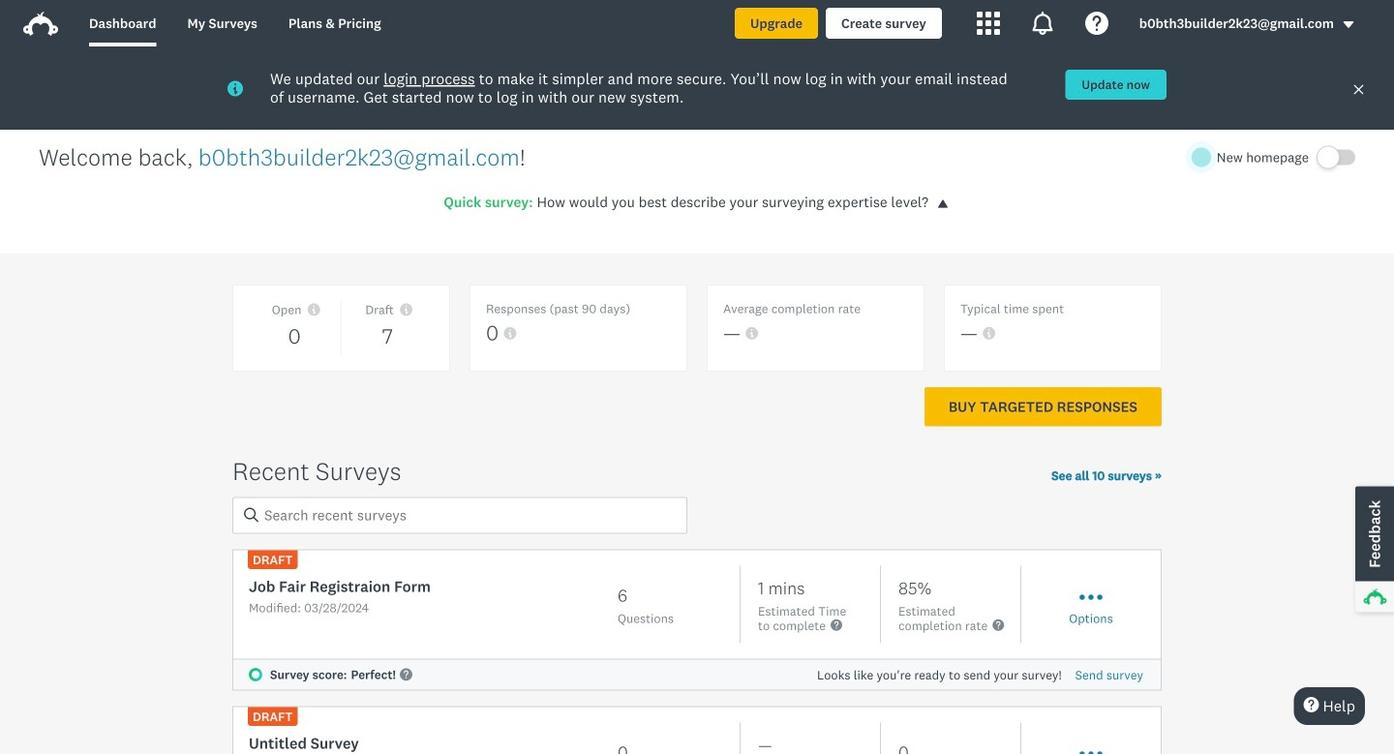 Task type: locate. For each thing, give the bounding box(es) containing it.
x image
[[1353, 83, 1366, 96]]

None field
[[232, 497, 688, 534]]

help icon image
[[1086, 12, 1109, 35]]

1 horizontal spatial products icon image
[[1031, 12, 1055, 35]]

0 horizontal spatial products icon image
[[977, 12, 1000, 35]]

2 products icon image from the left
[[1031, 12, 1055, 35]]

1 products icon image from the left
[[977, 12, 1000, 35]]

products icon image
[[977, 12, 1000, 35], [1031, 12, 1055, 35]]



Task type: describe. For each thing, give the bounding box(es) containing it.
dropdown arrow image
[[1343, 18, 1356, 31]]

surveymonkey logo image
[[23, 12, 58, 36]]

Search recent surveys text field
[[232, 497, 688, 534]]



Task type: vqa. For each thing, say whether or not it's contained in the screenshot.
PRODUCTS ICON
yes



